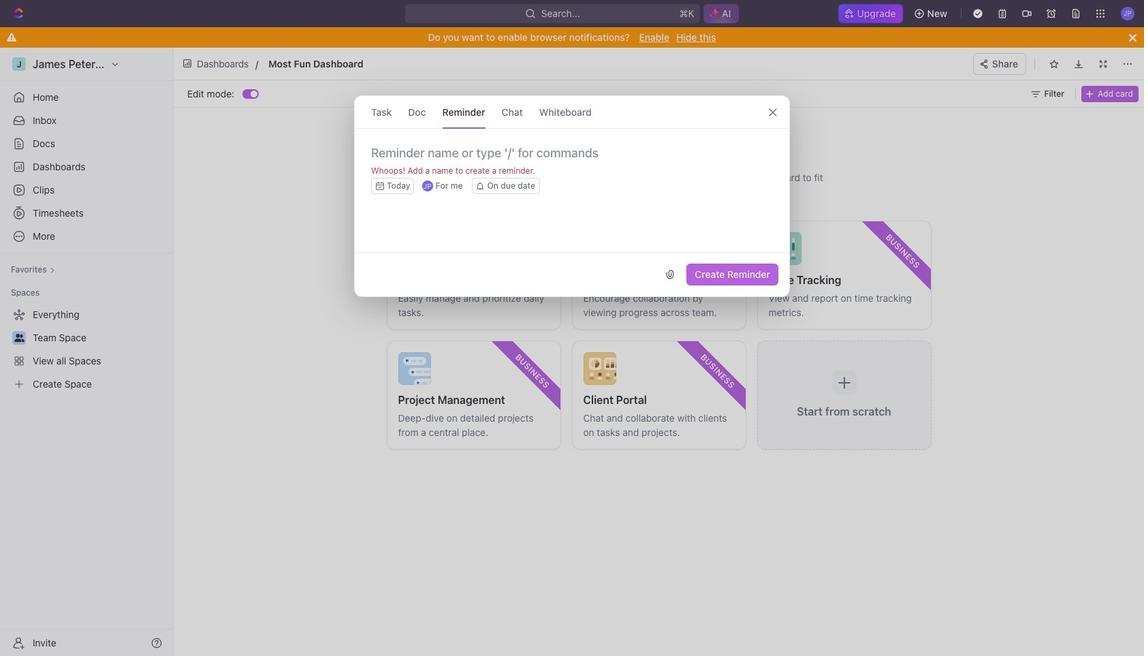 Task type: vqa. For each thing, say whether or not it's contained in the screenshot.
Serif
no



Task type: locate. For each thing, give the bounding box(es) containing it.
Reminder na﻿me or type '/' for commands text field
[[355, 145, 790, 178]]

tree inside sidebar navigation
[[5, 304, 168, 395]]

dialog
[[354, 95, 790, 297]]

tree
[[5, 304, 168, 395]]

None text field
[[269, 55, 565, 72]]

team reporting image
[[584, 232, 616, 265]]

simple dashboard image
[[398, 232, 431, 265]]



Task type: describe. For each thing, give the bounding box(es) containing it.
time tracking image
[[769, 232, 802, 265]]

client portal image
[[584, 352, 616, 385]]

sidebar navigation
[[0, 48, 174, 656]]

project management image
[[398, 352, 431, 385]]



